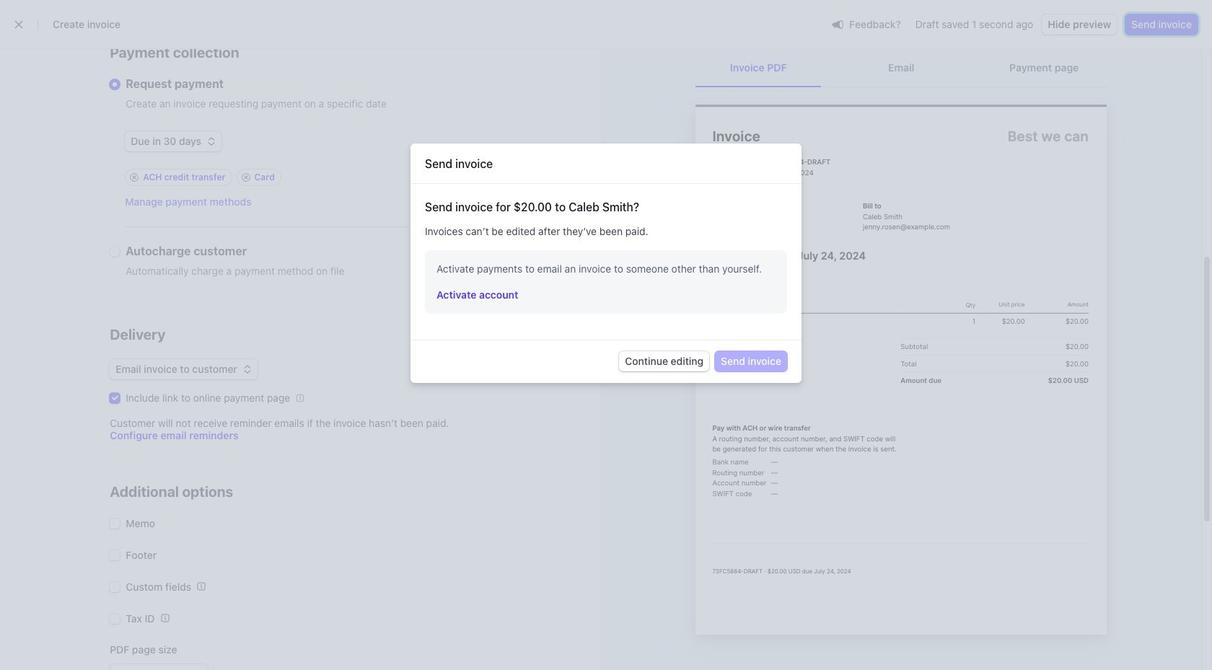 Task type: vqa. For each thing, say whether or not it's contained in the screenshot.
"tab list"
yes



Task type: locate. For each thing, give the bounding box(es) containing it.
0 horizontal spatial svg image
[[207, 137, 216, 146]]

toolbar
[[125, 169, 281, 186]]

remove card image
[[241, 173, 250, 182]]

0 vertical spatial svg image
[[207, 137, 216, 146]]

1 vertical spatial svg image
[[243, 365, 252, 374]]

svg image
[[207, 137, 216, 146], [243, 365, 252, 374]]

note
[[425, 250, 787, 314]]

tab list
[[696, 49, 1107, 87]]



Task type: describe. For each thing, give the bounding box(es) containing it.
1 horizontal spatial svg image
[[243, 365, 252, 374]]

remove ach credit transfer image
[[130, 173, 139, 182]]



